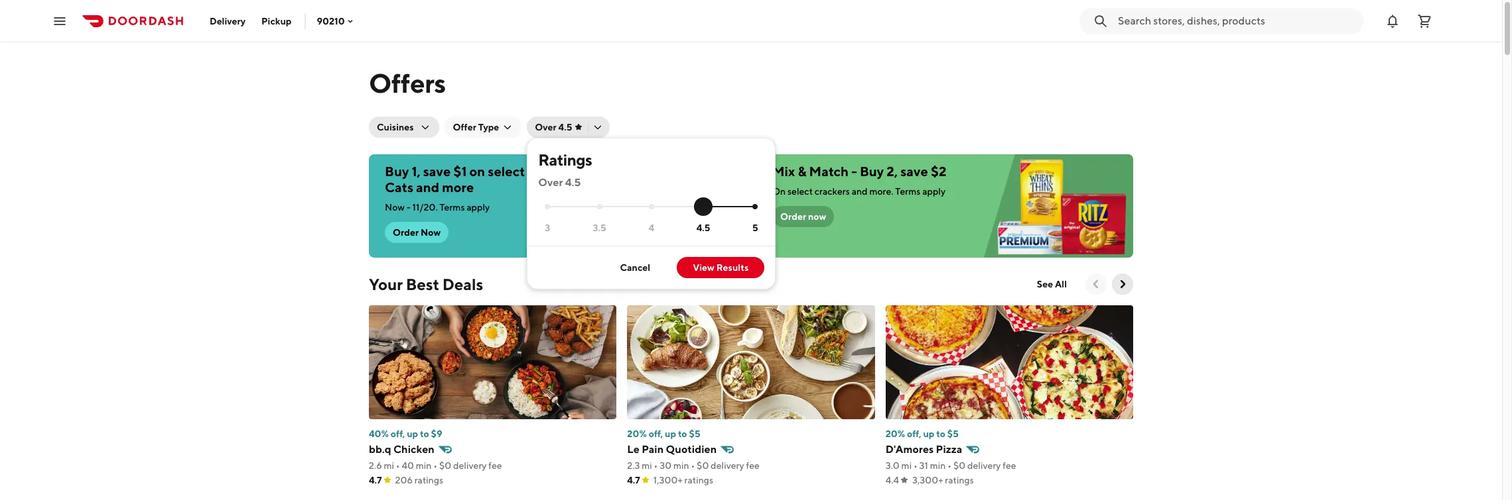 Task type: vqa. For each thing, say whether or not it's contained in the screenshot.


Task type: describe. For each thing, give the bounding box(es) containing it.
min for pizza
[[930, 461, 946, 472]]

best
[[406, 275, 439, 294]]

order now button
[[772, 206, 834, 228]]

fee for le pain quotidien
[[746, 461, 760, 472]]

90210
[[317, 16, 345, 26]]

0 horizontal spatial now
[[385, 202, 405, 213]]

your best deals
[[369, 275, 483, 294]]

order for mix & match - buy 2, save $2
[[780, 212, 806, 222]]

31
[[919, 461, 928, 472]]

$5 for le pain quotidien
[[689, 429, 700, 440]]

tidy
[[528, 164, 554, 179]]

crackers
[[815, 186, 850, 197]]

mi for le
[[642, 461, 652, 472]]

4.4
[[886, 476, 899, 486]]

delivery for d'amores pizza
[[967, 461, 1001, 472]]

40% off, up to $9
[[369, 429, 442, 440]]

4 stars and over image
[[649, 205, 654, 210]]

le
[[627, 444, 640, 456]]

1 • from the left
[[396, 461, 400, 472]]

offer
[[453, 122, 476, 133]]

and inside buy 1, save $1 on select tidy cats and more
[[416, 180, 439, 195]]

d'amores
[[886, 444, 934, 456]]

mix & match - buy 2, save $2
[[772, 164, 946, 179]]

your
[[369, 275, 403, 294]]

$9
[[431, 429, 442, 440]]

order now
[[393, 228, 441, 238]]

see all link
[[1029, 274, 1075, 295]]

4.5 stars and over image
[[701, 205, 706, 210]]

fee for bb.q chicken
[[488, 461, 502, 472]]

11/20.
[[412, 202, 438, 213]]

$0 for le pain quotidien
[[697, 461, 709, 472]]

1,
[[412, 164, 420, 179]]

chicken
[[393, 444, 434, 456]]

$0 for d'amores pizza
[[953, 461, 965, 472]]

6 • from the left
[[948, 461, 952, 472]]

cancel button
[[604, 257, 666, 279]]

save inside buy 1, save $1 on select tidy cats and more
[[423, 164, 451, 179]]

20% off, up to $5 for pizza
[[886, 429, 959, 440]]

open menu image
[[52, 13, 68, 29]]

20% for d'amores
[[886, 429, 905, 440]]

$0 for bb.q chicken
[[439, 461, 451, 472]]

3.0 mi • 31 min • $0 delivery fee
[[886, 461, 1016, 472]]

delivery for le pain quotidien
[[711, 461, 744, 472]]

see all
[[1037, 279, 1067, 290]]

pain
[[642, 444, 664, 456]]

$2
[[931, 164, 946, 179]]

2.6 mi • 40 min • $0 delivery fee
[[369, 461, 502, 472]]

mi for bb.q
[[384, 461, 394, 472]]

ratings
[[538, 151, 592, 169]]

2.6
[[369, 461, 382, 472]]

match
[[809, 164, 849, 179]]

pickup button
[[253, 10, 300, 32]]

1 vertical spatial apply
[[467, 202, 490, 213]]

cuisines button
[[369, 117, 439, 138]]

results
[[716, 263, 749, 273]]

30
[[660, 461, 672, 472]]

off, for pizza
[[907, 429, 921, 440]]

cats
[[385, 180, 413, 195]]

2.3 mi • 30 min • $0 delivery fee
[[627, 461, 760, 472]]

delivery button
[[202, 10, 253, 32]]

now - 11/20. terms apply
[[385, 202, 490, 213]]

offer type button
[[445, 117, 522, 138]]

cuisines
[[377, 122, 414, 133]]

more.
[[869, 186, 893, 197]]

view
[[693, 263, 714, 273]]

20% for le
[[627, 429, 647, 440]]

3,300+
[[912, 476, 943, 486]]

ratings for bb.q chicken
[[414, 476, 443, 486]]

2 • from the left
[[433, 461, 437, 472]]

le pain quotidien
[[627, 444, 717, 456]]

to for pizza
[[936, 429, 945, 440]]

pickup
[[261, 16, 292, 26]]

4
[[649, 223, 654, 233]]

cancel
[[620, 263, 650, 273]]

206
[[395, 476, 413, 486]]

view results
[[693, 263, 749, 273]]

3.5
[[593, 223, 606, 233]]

3.0
[[886, 461, 900, 472]]

min for pain
[[673, 461, 689, 472]]

4.7 for bb.q
[[369, 476, 382, 486]]

206 ratings
[[395, 476, 443, 486]]

quotidien
[[666, 444, 717, 456]]

up for pain
[[665, 429, 676, 440]]

deals
[[442, 275, 483, 294]]

mi for d'amores
[[901, 461, 912, 472]]

over 4.5 button
[[527, 117, 610, 138]]

off, for pain
[[649, 429, 663, 440]]

1,300+ ratings
[[653, 476, 713, 486]]

3 • from the left
[[654, 461, 658, 472]]

40
[[402, 461, 414, 472]]

Store search: begin typing to search for stores available on DoorDash text field
[[1118, 14, 1355, 28]]

order now button
[[385, 222, 449, 243]]



Task type: locate. For each thing, give the bounding box(es) containing it.
select
[[488, 164, 525, 179], [788, 186, 813, 197]]

• down quotidien
[[691, 461, 695, 472]]

1 vertical spatial over 4.5
[[538, 176, 581, 189]]

terms down more
[[440, 202, 465, 213]]

1 vertical spatial order
[[393, 228, 419, 238]]

20%
[[627, 429, 647, 440], [886, 429, 905, 440]]

1 horizontal spatial up
[[665, 429, 676, 440]]

pizza
[[936, 444, 962, 456]]

4.5 down 4.5 stars and over image
[[696, 223, 710, 233]]

1 up from the left
[[407, 429, 418, 440]]

0 horizontal spatial up
[[407, 429, 418, 440]]

• left 31
[[914, 461, 917, 472]]

1 vertical spatial select
[[788, 186, 813, 197]]

• left the 40
[[396, 461, 400, 472]]

to
[[420, 429, 429, 440], [678, 429, 687, 440], [936, 429, 945, 440]]

90210 button
[[317, 16, 355, 26]]

1 horizontal spatial 4.7
[[627, 476, 640, 486]]

1 horizontal spatial 20%
[[886, 429, 905, 440]]

1 horizontal spatial $5
[[947, 429, 959, 440]]

0 horizontal spatial $5
[[689, 429, 700, 440]]

2 20% from the left
[[886, 429, 905, 440]]

mi right 2.6
[[384, 461, 394, 472]]

apply down $2
[[922, 186, 946, 197]]

1 off, from the left
[[391, 429, 405, 440]]

and down mix & match - buy 2, save $2
[[852, 186, 868, 197]]

bb.q chicken
[[369, 444, 434, 456]]

1 horizontal spatial to
[[678, 429, 687, 440]]

5 • from the left
[[914, 461, 917, 472]]

now inside order now button
[[421, 228, 441, 238]]

order left now
[[780, 212, 806, 222]]

1 horizontal spatial terms
[[895, 186, 920, 197]]

to up pizza
[[936, 429, 945, 440]]

2 horizontal spatial fee
[[1003, 461, 1016, 472]]

up
[[407, 429, 418, 440], [665, 429, 676, 440], [923, 429, 934, 440]]

order for buy 1, save $1 on select tidy cats and more
[[393, 228, 419, 238]]

notification bell image
[[1385, 13, 1401, 29]]

to left $9
[[420, 429, 429, 440]]

on select crackers and more. terms apply
[[772, 186, 946, 197]]

0 horizontal spatial mi
[[384, 461, 394, 472]]

2 horizontal spatial min
[[930, 461, 946, 472]]

20% up the le
[[627, 429, 647, 440]]

3 min from the left
[[930, 461, 946, 472]]

2 horizontal spatial off,
[[907, 429, 921, 440]]

2 horizontal spatial to
[[936, 429, 945, 440]]

mix
[[772, 164, 795, 179]]

1 $0 from the left
[[439, 461, 451, 472]]

&
[[798, 164, 806, 179]]

0 horizontal spatial off,
[[391, 429, 405, 440]]

off, up the pain
[[649, 429, 663, 440]]

off, up bb.q chicken
[[391, 429, 405, 440]]

min
[[416, 461, 432, 472], [673, 461, 689, 472], [930, 461, 946, 472]]

1 vertical spatial -
[[406, 202, 411, 213]]

your best deals link
[[369, 274, 483, 295]]

1 horizontal spatial save
[[900, 164, 928, 179]]

0 horizontal spatial order
[[393, 228, 419, 238]]

1 horizontal spatial ratings
[[684, 476, 713, 486]]

mi right the 2.3
[[642, 461, 652, 472]]

20% off, up to $5
[[627, 429, 700, 440], [886, 429, 959, 440]]

bb.q
[[369, 444, 391, 456]]

save right 2,
[[900, 164, 928, 179]]

0 items, open order cart image
[[1417, 13, 1432, 29]]

•
[[396, 461, 400, 472], [433, 461, 437, 472], [654, 461, 658, 472], [691, 461, 695, 472], [914, 461, 917, 472], [948, 461, 952, 472]]

• left the 30
[[654, 461, 658, 472]]

select down &
[[788, 186, 813, 197]]

over inside button
[[535, 122, 556, 133]]

0 horizontal spatial terms
[[440, 202, 465, 213]]

all
[[1055, 279, 1067, 290]]

3 mi from the left
[[901, 461, 912, 472]]

0 horizontal spatial select
[[488, 164, 525, 179]]

3 to from the left
[[936, 429, 945, 440]]

4.5 down ratings
[[565, 176, 581, 189]]

2 horizontal spatial mi
[[901, 461, 912, 472]]

over up 3 stars and over icon in the top left of the page
[[538, 176, 563, 189]]

• up 3,300+ ratings at the bottom of the page
[[948, 461, 952, 472]]

1 20% from the left
[[627, 429, 647, 440]]

2 delivery from the left
[[711, 461, 744, 472]]

save
[[423, 164, 451, 179], [900, 164, 928, 179]]

and down 1,
[[416, 180, 439, 195]]

2 buy from the left
[[860, 164, 884, 179]]

now
[[808, 212, 826, 222]]

delivery up 3,300+ ratings at the bottom of the page
[[967, 461, 1001, 472]]

min up 1,300+ ratings
[[673, 461, 689, 472]]

40%
[[369, 429, 389, 440]]

20% up d'amores
[[886, 429, 905, 440]]

mi
[[384, 461, 394, 472], [642, 461, 652, 472], [901, 461, 912, 472]]

to up quotidien
[[678, 429, 687, 440]]

over 4.5 down ratings
[[538, 176, 581, 189]]

apply down more
[[467, 202, 490, 213]]

delivery
[[210, 16, 246, 26]]

0 vertical spatial 4.5
[[558, 122, 572, 133]]

0 horizontal spatial 20%
[[627, 429, 647, 440]]

min for chicken
[[416, 461, 432, 472]]

1 to from the left
[[420, 429, 429, 440]]

min right 31
[[930, 461, 946, 472]]

3 delivery from the left
[[967, 461, 1001, 472]]

2 up from the left
[[665, 429, 676, 440]]

0 horizontal spatial to
[[420, 429, 429, 440]]

apply
[[922, 186, 946, 197], [467, 202, 490, 213]]

over 4.5 inside over 4.5 button
[[535, 122, 572, 133]]

delivery for bb.q chicken
[[453, 461, 487, 472]]

$0
[[439, 461, 451, 472], [697, 461, 709, 472], [953, 461, 965, 472]]

3 off, from the left
[[907, 429, 921, 440]]

now
[[385, 202, 405, 213], [421, 228, 441, 238]]

up for pizza
[[923, 429, 934, 440]]

1 fee from the left
[[488, 461, 502, 472]]

0 horizontal spatial $0
[[439, 461, 451, 472]]

2 horizontal spatial ratings
[[945, 476, 974, 486]]

$0 down quotidien
[[697, 461, 709, 472]]

20% off, up to $5 for pain
[[627, 429, 700, 440]]

3
[[545, 223, 550, 233]]

- left 11/20.
[[406, 202, 411, 213]]

$5 up quotidien
[[689, 429, 700, 440]]

0 horizontal spatial save
[[423, 164, 451, 179]]

1 horizontal spatial -
[[851, 164, 857, 179]]

$0 up 206 ratings
[[439, 461, 451, 472]]

1 horizontal spatial order
[[780, 212, 806, 222]]

4.7 down the 2.3
[[627, 476, 640, 486]]

buy 1, save $1 on select tidy cats and more
[[385, 164, 554, 195]]

1 horizontal spatial now
[[421, 228, 441, 238]]

0 horizontal spatial min
[[416, 461, 432, 472]]

up up le pain quotidien
[[665, 429, 676, 440]]

buy left 2,
[[860, 164, 884, 179]]

ratings down the 2.3 mi • 30 min • $0 delivery fee
[[684, 476, 713, 486]]

20% off, up to $5 up 'd'amores pizza'
[[886, 429, 959, 440]]

ratings
[[414, 476, 443, 486], [684, 476, 713, 486], [945, 476, 974, 486]]

• up 206 ratings
[[433, 461, 437, 472]]

view results button
[[677, 257, 764, 279]]

1 min from the left
[[416, 461, 432, 472]]

over 4.5 up ratings
[[535, 122, 572, 133]]

over 4.5
[[535, 122, 572, 133], [538, 176, 581, 189]]

20% off, up to $5 up le pain quotidien
[[627, 429, 700, 440]]

to for pain
[[678, 429, 687, 440]]

3.5 stars and over image
[[597, 205, 602, 210]]

fee
[[488, 461, 502, 472], [746, 461, 760, 472], [1003, 461, 1016, 472]]

1 horizontal spatial apply
[[922, 186, 946, 197]]

0 horizontal spatial buy
[[385, 164, 409, 179]]

1 horizontal spatial 20% off, up to $5
[[886, 429, 959, 440]]

1 4.7 from the left
[[369, 476, 382, 486]]

0 horizontal spatial apply
[[467, 202, 490, 213]]

on
[[469, 164, 485, 179]]

mi right 3.0
[[901, 461, 912, 472]]

now down cats
[[385, 202, 405, 213]]

1 delivery from the left
[[453, 461, 487, 472]]

2 horizontal spatial $0
[[953, 461, 965, 472]]

and
[[416, 180, 439, 195], [852, 186, 868, 197]]

1 vertical spatial now
[[421, 228, 441, 238]]

delivery right the 40
[[453, 461, 487, 472]]

0 horizontal spatial and
[[416, 180, 439, 195]]

to for chicken
[[420, 429, 429, 440]]

3 ratings from the left
[[945, 476, 974, 486]]

2,
[[887, 164, 898, 179]]

previous button of carousel image
[[1089, 278, 1103, 291]]

up for chicken
[[407, 429, 418, 440]]

- up on select crackers and more. terms apply
[[851, 164, 857, 179]]

4.7 for le
[[627, 476, 640, 486]]

0 vertical spatial apply
[[922, 186, 946, 197]]

1 horizontal spatial buy
[[860, 164, 884, 179]]

1 horizontal spatial and
[[852, 186, 868, 197]]

0 horizontal spatial fee
[[488, 461, 502, 472]]

more
[[442, 180, 474, 195]]

1 ratings from the left
[[414, 476, 443, 486]]

2.3
[[627, 461, 640, 472]]

1 vertical spatial 4.5
[[565, 176, 581, 189]]

3 $0 from the left
[[953, 461, 965, 472]]

off,
[[391, 429, 405, 440], [649, 429, 663, 440], [907, 429, 921, 440]]

3 fee from the left
[[1003, 461, 1016, 472]]

fee for d'amores pizza
[[1003, 461, 1016, 472]]

2 save from the left
[[900, 164, 928, 179]]

order down 11/20.
[[393, 228, 419, 238]]

4.7 down 2.6
[[369, 476, 382, 486]]

on
[[772, 186, 786, 197]]

0 vertical spatial now
[[385, 202, 405, 213]]

2 vertical spatial 4.5
[[696, 223, 710, 233]]

1 20% off, up to $5 from the left
[[627, 429, 700, 440]]

0 vertical spatial terms
[[895, 186, 920, 197]]

terms down 2,
[[895, 186, 920, 197]]

4.5 up ratings
[[558, 122, 572, 133]]

save right 1,
[[423, 164, 451, 179]]

0 horizontal spatial 20% off, up to $5
[[627, 429, 700, 440]]

4 • from the left
[[691, 461, 695, 472]]

4.7
[[369, 476, 382, 486], [627, 476, 640, 486]]

ratings for d'amores pizza
[[945, 476, 974, 486]]

$5 for d'amores pizza
[[947, 429, 959, 440]]

ratings down 2.6 mi • 40 min • $0 delivery fee
[[414, 476, 443, 486]]

$5 up pizza
[[947, 429, 959, 440]]

2 horizontal spatial up
[[923, 429, 934, 440]]

over up ratings
[[535, 122, 556, 133]]

0 vertical spatial over
[[535, 122, 556, 133]]

d'amores pizza
[[886, 444, 962, 456]]

offers
[[369, 68, 446, 99]]

next button of carousel image
[[1116, 278, 1129, 291]]

ratings down "3.0 mi • 31 min • $0 delivery fee"
[[945, 476, 974, 486]]

1 horizontal spatial mi
[[642, 461, 652, 472]]

3,300+ ratings
[[912, 476, 974, 486]]

0 vertical spatial -
[[851, 164, 857, 179]]

0 vertical spatial select
[[488, 164, 525, 179]]

delivery down quotidien
[[711, 461, 744, 472]]

2 min from the left
[[673, 461, 689, 472]]

see
[[1037, 279, 1053, 290]]

1 vertical spatial over
[[538, 176, 563, 189]]

select inside buy 1, save $1 on select tidy cats and more
[[488, 164, 525, 179]]

off, for chicken
[[391, 429, 405, 440]]

1 horizontal spatial fee
[[746, 461, 760, 472]]

3 stars and over image
[[545, 205, 550, 210]]

2 $5 from the left
[[947, 429, 959, 440]]

5 stars and over image
[[753, 205, 758, 210]]

buy inside buy 1, save $1 on select tidy cats and more
[[385, 164, 409, 179]]

2 to from the left
[[678, 429, 687, 440]]

now down 11/20.
[[421, 228, 441, 238]]

0 horizontal spatial -
[[406, 202, 411, 213]]

2 off, from the left
[[649, 429, 663, 440]]

2 fee from the left
[[746, 461, 760, 472]]

2 horizontal spatial delivery
[[967, 461, 1001, 472]]

3 up from the left
[[923, 429, 934, 440]]

ratings for le pain quotidien
[[684, 476, 713, 486]]

buy up cats
[[385, 164, 409, 179]]

0 vertical spatial order
[[780, 212, 806, 222]]

1 mi from the left
[[384, 461, 394, 472]]

4.5 inside button
[[558, 122, 572, 133]]

1 horizontal spatial $0
[[697, 461, 709, 472]]

over
[[535, 122, 556, 133], [538, 176, 563, 189]]

4.5
[[558, 122, 572, 133], [565, 176, 581, 189], [696, 223, 710, 233]]

off, up d'amores
[[907, 429, 921, 440]]

2 4.7 from the left
[[627, 476, 640, 486]]

1 horizontal spatial off,
[[649, 429, 663, 440]]

$0 down pizza
[[953, 461, 965, 472]]

1 horizontal spatial delivery
[[711, 461, 744, 472]]

1 save from the left
[[423, 164, 451, 179]]

$5
[[689, 429, 700, 440], [947, 429, 959, 440]]

1,300+
[[653, 476, 683, 486]]

up up the 'chicken'
[[407, 429, 418, 440]]

2 mi from the left
[[642, 461, 652, 472]]

-
[[851, 164, 857, 179], [406, 202, 411, 213]]

0 horizontal spatial ratings
[[414, 476, 443, 486]]

select right on
[[488, 164, 525, 179]]

offer type
[[453, 122, 499, 133]]

1 vertical spatial terms
[[440, 202, 465, 213]]

$1
[[453, 164, 467, 179]]

buy
[[385, 164, 409, 179], [860, 164, 884, 179]]

2 $0 from the left
[[697, 461, 709, 472]]

min up 206 ratings
[[416, 461, 432, 472]]

2 ratings from the left
[[684, 476, 713, 486]]

5
[[752, 223, 758, 233]]

2 20% off, up to $5 from the left
[[886, 429, 959, 440]]

up up 'd'amores pizza'
[[923, 429, 934, 440]]

0 horizontal spatial delivery
[[453, 461, 487, 472]]

1 $5 from the left
[[689, 429, 700, 440]]

1 buy from the left
[[385, 164, 409, 179]]

order now
[[780, 212, 826, 222]]

0 horizontal spatial 4.7
[[369, 476, 382, 486]]

type
[[478, 122, 499, 133]]

1 horizontal spatial min
[[673, 461, 689, 472]]

1 horizontal spatial select
[[788, 186, 813, 197]]

0 vertical spatial over 4.5
[[535, 122, 572, 133]]



